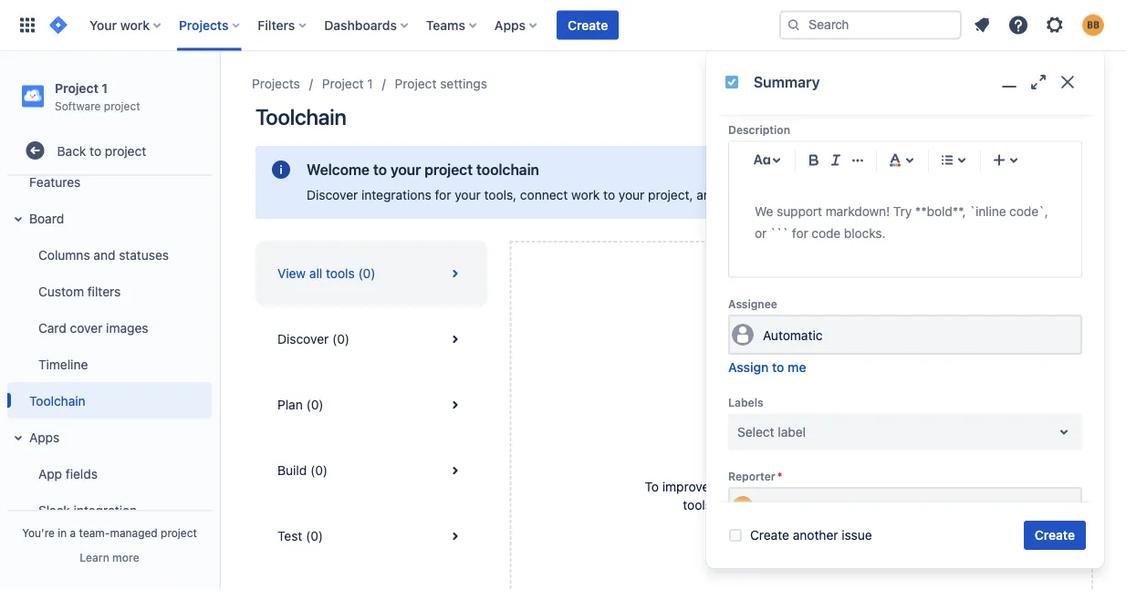 Task type: describe. For each thing, give the bounding box(es) containing it.
and inside group
[[93, 247, 115, 262]]

0 horizontal spatial more
[[112, 551, 139, 564]]

to
[[645, 480, 659, 495]]

columns and statuses
[[38, 247, 169, 262]]

discover (0) button
[[256, 307, 488, 372]]

more formatting image
[[847, 150, 869, 172]]

help image
[[1008, 14, 1030, 36]]

description
[[728, 124, 790, 137]]

columns and statuses link
[[18, 237, 212, 273]]

learn more
[[80, 551, 139, 564]]

you're
[[22, 527, 55, 539]]

in
[[58, 527, 67, 539]]

assign
[[728, 361, 769, 376]]

(0) for plan (0)
[[306, 397, 324, 413]]

integration
[[74, 503, 137, 518]]

custom
[[38, 284, 84, 299]]

discover inside welcome to your project toolchain discover integrations for your tools, connect work to your project, and manage it all right here. learn more
[[307, 188, 358, 203]]

go full screen image
[[1028, 71, 1050, 93]]

plan
[[277, 397, 303, 413]]

fields
[[66, 466, 98, 481]]

project for project settings
[[395, 76, 437, 91]]

filters
[[87, 284, 121, 299]]

your up integrations at the top left of the page
[[391, 161, 421, 178]]

give feedback
[[906, 109, 993, 124]]

back to project link
[[7, 133, 212, 169]]

view all tools (0) button
[[256, 241, 488, 307]]

timeline link
[[18, 346, 212, 383]]

app fields link
[[18, 456, 212, 492]]

*
[[777, 471, 783, 483]]

reporter *
[[728, 471, 783, 483]]

welcome
[[307, 161, 370, 178]]

give
[[906, 109, 933, 124]]

apps button
[[7, 419, 212, 456]]

0 horizontal spatial learn
[[80, 551, 109, 564]]

welcome to your project toolchain discover integrations for your tools, connect work to your project, and manage it all right here. learn more
[[307, 161, 932, 203]]

build for (0)
[[277, 463, 307, 478]]

create another issue
[[750, 528, 872, 543]]

test
[[277, 529, 302, 544]]

minimize image
[[999, 71, 1020, 93]]

to for back
[[90, 143, 101, 158]]

features
[[29, 174, 81, 189]]

integrations
[[361, 188, 431, 203]]

app
[[38, 466, 62, 481]]

images
[[106, 320, 148, 335]]

toolchain.
[[862, 498, 920, 513]]

group containing features
[[4, 0, 212, 534]]

project inside "project 1 software project"
[[104, 99, 140, 112]]

toolchain inside build your toolchain to improve workflow and ship faster, add your team's tools and work to your project toolchain.
[[806, 453, 869, 471]]

project settings
[[395, 76, 487, 91]]

filters
[[258, 17, 295, 32]]

your work
[[89, 17, 150, 32]]

your right the for
[[455, 188, 481, 203]]

give feedback button
[[870, 102, 1004, 131]]

board button
[[7, 200, 212, 237]]

project inside welcome to your project toolchain discover integrations for your tools, connect work to your project, and manage it all right here. learn more
[[425, 161, 473, 178]]

view all tools (0)
[[277, 266, 376, 281]]

for
[[435, 188, 451, 203]]

work inside build your toolchain to improve workflow and ship faster, add your team's tools and work to your project toolchain.
[[741, 498, 769, 513]]

tools,
[[484, 188, 517, 203]]

and down workflow
[[715, 498, 737, 513]]

discard & close image
[[1057, 71, 1079, 93]]

discover inside button
[[277, 332, 329, 347]]

work inside popup button
[[120, 17, 150, 32]]

select label
[[737, 425, 806, 440]]

1 for project 1
[[367, 76, 373, 91]]

create button inside the primary element
[[557, 10, 619, 40]]

here.
[[831, 188, 861, 203]]

features link
[[7, 164, 212, 200]]

italic ⌘i image
[[825, 150, 847, 172]]

timeline
[[38, 357, 88, 372]]

team-
[[79, 527, 110, 539]]

board
[[29, 211, 64, 226]]

team's
[[918, 480, 958, 495]]

your down ship
[[788, 498, 814, 513]]

more inside welcome to your project toolchain discover integrations for your tools, connect work to your project, and manage it all right here. learn more
[[901, 188, 932, 203]]

filters button
[[252, 10, 313, 40]]

to for assign
[[772, 361, 784, 376]]

expand image
[[7, 208, 29, 230]]

back to project
[[57, 143, 146, 158]]

tools inside button
[[326, 266, 355, 281]]

back
[[57, 143, 86, 158]]

(0) for build (0)
[[310, 463, 328, 478]]

plan (0) button
[[256, 372, 488, 438]]

build (0) button
[[256, 438, 488, 504]]

manage
[[722, 188, 769, 203]]

lists image
[[936, 150, 958, 172]]

your profile and settings image
[[1082, 14, 1104, 36]]

primary element
[[11, 0, 779, 51]]

project,
[[648, 188, 693, 203]]

project up features link
[[105, 143, 146, 158]]

and inside welcome to your project toolchain discover integrations for your tools, connect work to your project, and manage it all right here. learn more
[[697, 188, 719, 203]]

reporter
[[728, 471, 776, 483]]

automatic image
[[732, 325, 754, 347]]

discover (0)
[[277, 332, 350, 347]]

to inside build your toolchain to improve workflow and ship faster, add your team's tools and work to your project toolchain.
[[773, 498, 785, 513]]

(0) for discover (0)
[[332, 332, 350, 347]]

managed
[[110, 527, 158, 539]]

your left 'project,' at the top of page
[[619, 188, 645, 203]]

faster,
[[823, 480, 860, 495]]

assign to me button
[[728, 359, 806, 378]]

projects link
[[252, 73, 300, 95]]

projects for projects link
[[252, 76, 300, 91]]

and up the bob at bottom
[[769, 480, 791, 495]]

statuses
[[119, 247, 169, 262]]

assignee
[[728, 298, 777, 311]]

feedback
[[936, 109, 993, 124]]

all inside button
[[309, 266, 322, 281]]

to for welcome
[[373, 161, 387, 178]]

(0) for test (0)
[[306, 529, 323, 544]]

bob builder
[[763, 501, 831, 516]]

build your toolchain to improve workflow and ship faster, add your team's tools and work to your project toolchain.
[[645, 453, 958, 513]]

create for "create" button in the primary element
[[568, 17, 608, 32]]

build for your
[[734, 453, 768, 471]]

automatic
[[763, 328, 823, 343]]

card cover images link
[[18, 310, 212, 346]]

teams button
[[421, 10, 484, 40]]

project inside "project 1 software project"
[[55, 80, 98, 95]]

summary image
[[725, 75, 739, 89]]



Task type: locate. For each thing, give the bounding box(es) containing it.
project down dashboards
[[322, 76, 364, 91]]

toolchain up the faster,
[[806, 453, 869, 471]]

toolchain inside welcome to your project toolchain discover integrations for your tools, connect work to your project, and manage it all right here. learn more
[[476, 161, 539, 178]]

0 horizontal spatial create button
[[557, 10, 619, 40]]

1 vertical spatial discover
[[277, 332, 329, 347]]

toolchain
[[476, 161, 539, 178], [806, 453, 869, 471]]

projects up "sidebar navigation" "image"
[[179, 17, 229, 32]]

1 up back to project
[[102, 80, 108, 95]]

learn more button
[[864, 186, 932, 204], [80, 550, 139, 565]]

connect
[[520, 188, 568, 203]]

slack integration link
[[18, 492, 212, 529]]

apps
[[495, 17, 526, 32], [29, 430, 60, 445]]

build down plan on the bottom of the page
[[277, 463, 307, 478]]

custom filters link
[[18, 273, 212, 310]]

discover up plan (0)
[[277, 332, 329, 347]]

build inside build your toolchain to improve workflow and ship faster, add your team's tools and work to your project toolchain.
[[734, 453, 768, 471]]

apps up app in the left of the page
[[29, 430, 60, 445]]

2 horizontal spatial project
[[395, 76, 437, 91]]

0 horizontal spatial work
[[120, 17, 150, 32]]

(0) right test
[[306, 529, 323, 544]]

learn more button right "here."
[[864, 186, 932, 204]]

app fields
[[38, 466, 98, 481]]

0 horizontal spatial project
[[55, 80, 98, 95]]

apps inside popup button
[[495, 17, 526, 32]]

another
[[793, 528, 838, 543]]

tools inside build your toolchain to improve workflow and ship faster, add your team's tools and work to your project toolchain.
[[683, 498, 712, 513]]

improve
[[662, 480, 710, 495]]

1 horizontal spatial create
[[750, 528, 789, 543]]

build up reporter at right
[[734, 453, 768, 471]]

projects right "sidebar navigation" "image"
[[252, 76, 300, 91]]

1 inside "project 1 software project"
[[102, 80, 108, 95]]

your
[[391, 161, 421, 178], [455, 188, 481, 203], [619, 188, 645, 203], [772, 453, 802, 471], [889, 480, 915, 495], [788, 498, 814, 513]]

to inside button
[[772, 361, 784, 376]]

toolchain up tools,
[[476, 161, 539, 178]]

0 vertical spatial toolchain
[[476, 161, 539, 178]]

1 vertical spatial projects
[[252, 76, 300, 91]]

(0) up discover (0) button
[[358, 266, 376, 281]]

cover
[[70, 320, 103, 335]]

1 horizontal spatial learn
[[864, 188, 898, 203]]

1 vertical spatial work
[[572, 188, 600, 203]]

work right connect
[[572, 188, 600, 203]]

1 horizontal spatial work
[[572, 188, 600, 203]]

0 horizontal spatial projects
[[179, 17, 229, 32]]

to left 'project,' at the top of page
[[603, 188, 615, 203]]

custom filters
[[38, 284, 121, 299]]

your
[[89, 17, 117, 32]]

project inside 'link'
[[395, 76, 437, 91]]

Search field
[[779, 10, 962, 40]]

view
[[277, 266, 306, 281]]

more
[[901, 188, 932, 203], [112, 551, 139, 564]]

all inside welcome to your project toolchain discover integrations for your tools, connect work to your project, and manage it all right here. learn more
[[783, 188, 797, 203]]

build (0)
[[277, 463, 328, 478]]

summary
[[754, 73, 820, 90]]

1 vertical spatial all
[[309, 266, 322, 281]]

1 vertical spatial learn
[[80, 551, 109, 564]]

tools down improve
[[683, 498, 712, 513]]

1 down dashboards popup button at the top left of the page
[[367, 76, 373, 91]]

Description - Main content area, start typing to enter text. text field
[[755, 201, 1056, 245]]

ship
[[795, 480, 819, 495]]

settings image
[[1044, 14, 1066, 36]]

1 vertical spatial create button
[[1024, 521, 1086, 550]]

2 vertical spatial work
[[741, 498, 769, 513]]

work inside welcome to your project toolchain discover integrations for your tools, connect work to your project, and manage it all right here. learn more
[[572, 188, 600, 203]]

to left me
[[772, 361, 784, 376]]

0 horizontal spatial 1
[[102, 80, 108, 95]]

1 horizontal spatial build
[[734, 453, 768, 471]]

1 horizontal spatial projects
[[252, 76, 300, 91]]

learn inside welcome to your project toolchain discover integrations for your tools, connect work to your project, and manage it all right here. learn more
[[864, 188, 898, 203]]

apps inside button
[[29, 430, 60, 445]]

more down managed
[[112, 551, 139, 564]]

toolchain inside group
[[29, 393, 85, 408]]

your up "toolchain."
[[889, 480, 915, 495]]

work
[[120, 17, 150, 32], [572, 188, 600, 203], [741, 498, 769, 513]]

toolchain down "timeline"
[[29, 393, 85, 408]]

(0)
[[358, 266, 376, 281], [332, 332, 350, 347], [306, 397, 324, 413], [310, 463, 328, 478], [306, 529, 323, 544]]

0 vertical spatial apps
[[495, 17, 526, 32]]

learn down 'team-'
[[80, 551, 109, 564]]

2 horizontal spatial work
[[741, 498, 769, 513]]

your up *
[[772, 453, 802, 471]]

text styles image
[[751, 150, 773, 172]]

bold ⌘b image
[[803, 150, 825, 172]]

jira software image
[[47, 14, 69, 36], [47, 14, 69, 36]]

project right managed
[[161, 527, 197, 539]]

0 horizontal spatial tools
[[326, 266, 355, 281]]

apps right teams popup button
[[495, 17, 526, 32]]

0 vertical spatial learn
[[864, 188, 898, 203]]

label
[[778, 425, 806, 440]]

project right the software
[[104, 99, 140, 112]]

settings
[[440, 76, 487, 91]]

project up the for
[[425, 161, 473, 178]]

a
[[70, 527, 76, 539]]

1 horizontal spatial learn more button
[[864, 186, 932, 204]]

0 horizontal spatial all
[[309, 266, 322, 281]]

(0) down view all tools (0)
[[332, 332, 350, 347]]

0 horizontal spatial learn more button
[[80, 550, 139, 565]]

0 vertical spatial learn more button
[[864, 186, 932, 204]]

to down *
[[773, 498, 785, 513]]

all right view
[[309, 266, 322, 281]]

it
[[772, 188, 780, 203]]

0 vertical spatial discover
[[307, 188, 358, 203]]

you're in a team-managed project
[[22, 527, 197, 539]]

to up integrations at the top left of the page
[[373, 161, 387, 178]]

1 horizontal spatial toolchain
[[256, 104, 347, 130]]

apps button
[[489, 10, 544, 40]]

banner containing your work
[[0, 0, 1126, 51]]

0 horizontal spatial apps
[[29, 430, 60, 445]]

create button
[[557, 10, 619, 40], [1024, 521, 1086, 550]]

learn more button down you're in a team-managed project
[[80, 550, 139, 565]]

toolchain down projects link
[[256, 104, 347, 130]]

card
[[38, 320, 67, 335]]

1 horizontal spatial more
[[901, 188, 932, 203]]

and up the filters
[[93, 247, 115, 262]]

tools right view
[[326, 266, 355, 281]]

project 1
[[322, 76, 373, 91]]

1 vertical spatial more
[[112, 551, 139, 564]]

banner
[[0, 0, 1126, 51]]

card cover images
[[38, 320, 148, 335]]

1 vertical spatial tools
[[683, 498, 712, 513]]

0 vertical spatial all
[[783, 188, 797, 203]]

0 vertical spatial create button
[[557, 10, 619, 40]]

project 1 link
[[322, 73, 373, 95]]

learn right "here."
[[864, 188, 898, 203]]

0 vertical spatial toolchain
[[256, 104, 347, 130]]

discover down welcome
[[307, 188, 358, 203]]

1 horizontal spatial create button
[[1024, 521, 1086, 550]]

0 vertical spatial tools
[[326, 266, 355, 281]]

slack integration
[[38, 503, 137, 518]]

0 vertical spatial more
[[901, 188, 932, 203]]

group
[[4, 0, 212, 534]]

notifications image
[[971, 14, 993, 36]]

tools
[[326, 266, 355, 281], [683, 498, 712, 513]]

build
[[734, 453, 768, 471], [277, 463, 307, 478]]

projects
[[179, 17, 229, 32], [252, 76, 300, 91]]

(0) down plan (0)
[[310, 463, 328, 478]]

and
[[697, 188, 719, 203], [93, 247, 115, 262], [769, 480, 791, 495], [715, 498, 737, 513]]

toolchain
[[256, 104, 347, 130], [29, 393, 85, 408]]

columns
[[38, 247, 90, 262]]

assign to me
[[728, 361, 806, 376]]

1 for project 1 software project
[[102, 80, 108, 95]]

1 horizontal spatial all
[[783, 188, 797, 203]]

project settings link
[[395, 73, 487, 95]]

(0) inside button
[[306, 529, 323, 544]]

project up the software
[[55, 80, 98, 95]]

and right 'project,' at the top of page
[[697, 188, 719, 203]]

dashboards
[[324, 17, 397, 32]]

create for bottom "create" button
[[1035, 528, 1075, 543]]

open image
[[1053, 422, 1075, 444]]

projects for projects dropdown button
[[179, 17, 229, 32]]

sidebar navigation image
[[199, 73, 239, 110]]

expand image
[[7, 427, 29, 449]]

1 horizontal spatial 1
[[367, 76, 373, 91]]

plan (0)
[[277, 397, 324, 413]]

test (0)
[[277, 529, 323, 544]]

1 horizontal spatial apps
[[495, 17, 526, 32]]

projects inside dropdown button
[[179, 17, 229, 32]]

workflow
[[713, 480, 766, 495]]

dashboards button
[[319, 10, 415, 40]]

1 vertical spatial toolchain
[[806, 453, 869, 471]]

learn
[[864, 188, 898, 203], [80, 551, 109, 564]]

0 vertical spatial projects
[[179, 17, 229, 32]]

project down the faster,
[[817, 498, 859, 513]]

all right it at the right top of page
[[783, 188, 797, 203]]

Labels text field
[[737, 424, 741, 442]]

projects button
[[173, 10, 247, 40]]

work right your
[[120, 17, 150, 32]]

create inside the primary element
[[568, 17, 608, 32]]

select
[[737, 425, 775, 440]]

1 horizontal spatial project
[[322, 76, 364, 91]]

test (0) button
[[256, 504, 488, 570]]

(0) right plan on the bottom of the page
[[306, 397, 324, 413]]

1
[[367, 76, 373, 91], [102, 80, 108, 95]]

project left settings
[[395, 76, 437, 91]]

build inside build (0) button
[[277, 463, 307, 478]]

1 vertical spatial apps
[[29, 430, 60, 445]]

appswitcher icon image
[[16, 14, 38, 36]]

project 1 software project
[[55, 80, 140, 112]]

1 vertical spatial learn more button
[[80, 550, 139, 565]]

project for project 1
[[322, 76, 364, 91]]

to right back
[[90, 143, 101, 158]]

software
[[55, 99, 101, 112]]

0 vertical spatial work
[[120, 17, 150, 32]]

0 horizontal spatial toolchain
[[29, 393, 85, 408]]

1 horizontal spatial toolchain
[[806, 453, 869, 471]]

right
[[800, 188, 827, 203]]

0 horizontal spatial build
[[277, 463, 307, 478]]

1 vertical spatial toolchain
[[29, 393, 85, 408]]

project inside build your toolchain to improve workflow and ship faster, add your team's tools and work to your project toolchain.
[[817, 498, 859, 513]]

teams
[[426, 17, 465, 32]]

bob
[[763, 501, 786, 516]]

more right "here."
[[901, 188, 932, 203]]

create
[[568, 17, 608, 32], [750, 528, 789, 543], [1035, 528, 1075, 543]]

me
[[788, 361, 806, 376]]

0 horizontal spatial create
[[568, 17, 608, 32]]

2 horizontal spatial create
[[1035, 528, 1075, 543]]

work down workflow
[[741, 498, 769, 513]]

0 horizontal spatial toolchain
[[476, 161, 539, 178]]

search image
[[787, 18, 801, 32]]

1 horizontal spatial tools
[[683, 498, 712, 513]]



Task type: vqa. For each thing, say whether or not it's contained in the screenshot.
Cancel button
no



